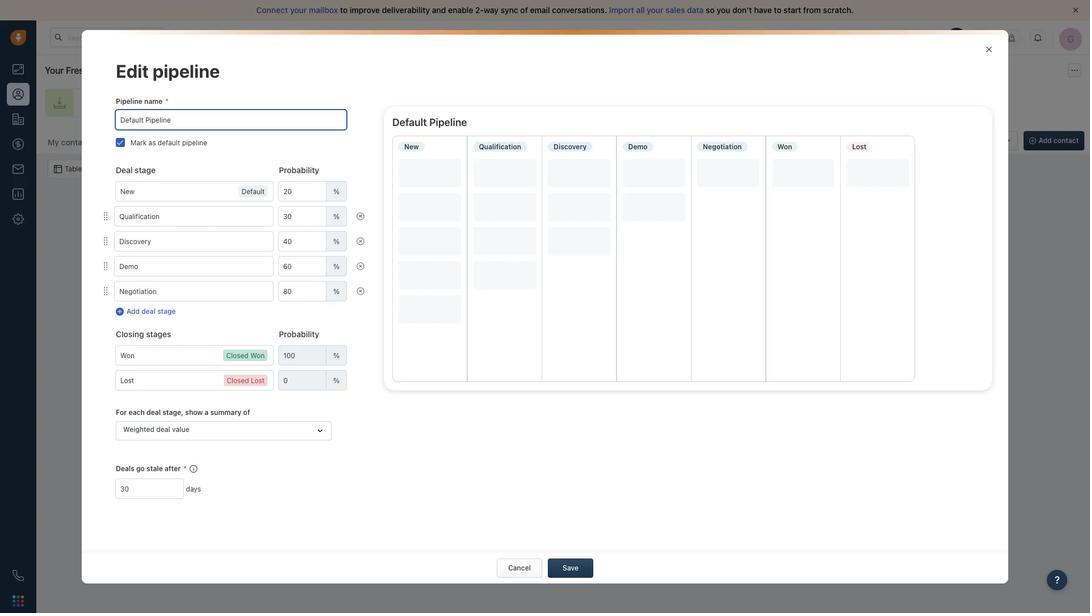 Task type: locate. For each thing, give the bounding box(es) containing it.
freshworks switcher image
[[12, 596, 24, 607]]

deal up import contacts group
[[971, 98, 985, 107]]

guide
[[138, 65, 161, 76]]

filters right right
[[345, 370, 366, 380]]

closing
[[116, 329, 144, 339]]

1 vertical spatial of
[[243, 408, 250, 417]]

import contacts down import contacts in one go.
[[742, 392, 794, 400]]

import contacts in one go.
[[720, 370, 816, 380]]

* right after
[[184, 464, 187, 473]]

1 vertical spatial import contacts
[[941, 136, 993, 145]]

2-
[[475, 5, 484, 15]]

0 vertical spatial *
[[165, 97, 169, 106]]

add deal
[[956, 98, 985, 107]]

5 % from the top
[[333, 287, 340, 296]]

new down default pipeline
[[404, 142, 419, 151]]

contacts down no contacts found.
[[542, 370, 574, 380]]

of right sync
[[520, 5, 528, 15]]

1 horizontal spatial lost
[[852, 142, 867, 151]]

%
[[333, 187, 340, 196], [333, 212, 340, 221], [333, 237, 340, 246], [333, 262, 340, 271], [333, 287, 340, 296], [333, 351, 340, 360], [333, 376, 340, 385]]

phone image
[[12, 570, 24, 581]]

4 % from the top
[[333, 262, 340, 271]]

new left 'mark'
[[105, 137, 122, 147]]

1 horizontal spatial add contact
[[1039, 136, 1079, 145]]

pipeline up name
[[153, 60, 220, 81]]

pipeline right default
[[182, 138, 207, 147]]

your left trial
[[780, 33, 793, 41]]

2 the from the left
[[585, 370, 597, 380]]

contacts down the add deal
[[964, 136, 993, 145]]

explore plans
[[876, 33, 920, 41]]

0 horizontal spatial your
[[45, 65, 64, 76]]

weighted
[[123, 425, 154, 434]]

deal inside weighted deal value dropdown button
[[156, 425, 170, 434]]

team
[[399, 98, 415, 107], [555, 98, 572, 107]]

closed up closed lost
[[226, 352, 249, 360]]

the left right
[[312, 370, 324, 380]]

2 horizontal spatial import contacts
[[941, 136, 993, 145]]

1 horizontal spatial *
[[184, 464, 187, 473]]

1 vertical spatial in
[[780, 370, 786, 380]]

Enter stage name field
[[116, 182, 273, 201], [115, 207, 273, 226], [115, 232, 273, 251], [115, 257, 273, 276], [115, 282, 273, 301], [116, 346, 273, 365], [116, 371, 273, 390]]

0 horizontal spatial add contact button
[[537, 387, 589, 406]]

1 horizontal spatial your
[[780, 33, 793, 41]]

0 horizontal spatial pipeline
[[116, 97, 142, 106]]

0 horizontal spatial edit
[[116, 60, 149, 81]]

one
[[788, 370, 802, 380]]

1 vertical spatial default
[[242, 188, 265, 196]]

import contacts button down import contacts in one go.
[[736, 387, 800, 406]]

edit inside button
[[342, 392, 355, 400]]

to left find
[[368, 370, 376, 380]]

contacts
[[112, 98, 140, 107], [964, 136, 993, 145], [124, 137, 157, 147], [61, 137, 94, 147], [207, 137, 240, 147], [535, 324, 575, 336], [542, 370, 574, 380], [746, 370, 778, 380], [765, 392, 794, 400]]

deliverability
[[382, 5, 430, 15]]

0 horizontal spatial lost
[[251, 377, 265, 385]]

all
[[636, 5, 645, 15]]

crm.
[[599, 370, 619, 380]]

1 horizontal spatial won
[[778, 142, 792, 151]]

create sales sequence link
[[604, 89, 742, 117]]

1 horizontal spatial the
[[585, 370, 597, 380]]

go
[[136, 464, 145, 473]]

sales right create at the right top of page
[[671, 98, 688, 107]]

import contacts
[[88, 98, 140, 107], [941, 136, 993, 145], [742, 392, 794, 400]]

0 vertical spatial probability
[[279, 165, 319, 175]]

1 vertical spatial pipeline
[[429, 117, 467, 128]]

contact
[[1054, 136, 1079, 145], [558, 392, 583, 400]]

1 vertical spatial closed
[[227, 377, 249, 385]]

value
[[172, 425, 190, 434]]

7 % from the top
[[333, 376, 340, 385]]

0 horizontal spatial team
[[399, 98, 415, 107]]

6 % from the top
[[333, 351, 340, 360]]

mailbox
[[309, 5, 338, 15]]

your right "all"
[[647, 5, 664, 15]]

1 horizontal spatial pipeline
[[429, 117, 467, 128]]

container_wx8msf4aqz5i3rn1 image
[[357, 212, 365, 220], [102, 237, 109, 245], [357, 237, 365, 245], [102, 262, 109, 270], [357, 262, 365, 270], [102, 287, 109, 295], [357, 287, 365, 295], [316, 427, 324, 435]]

sales
[[666, 5, 685, 15], [671, 98, 688, 107], [836, 98, 853, 107]]

0 horizontal spatial stage
[[135, 165, 156, 175]]

days right enter value field
[[186, 485, 201, 493]]

scratch.
[[823, 5, 854, 15]]

0 vertical spatial closed
[[226, 352, 249, 360]]

1 horizontal spatial add contact button
[[1024, 131, 1085, 150]]

closed
[[226, 352, 249, 360], [227, 377, 249, 385]]

all
[[195, 137, 205, 147]]

to left start at the right top
[[774, 5, 782, 15]]

sales right up
[[836, 98, 853, 107]]

pipeline
[[153, 60, 220, 81], [855, 98, 881, 107], [182, 138, 207, 147]]

summary
[[210, 408, 241, 417]]

deal stage
[[116, 165, 156, 175]]

1 vertical spatial contact
[[558, 392, 583, 400]]

add contact button
[[1024, 131, 1085, 150], [537, 387, 589, 406]]

Enter value field
[[116, 479, 183, 499]]

0 vertical spatial edit
[[116, 60, 149, 81]]

leads
[[511, 98, 529, 107]]

your right leads
[[539, 98, 554, 107]]

a
[[205, 408, 209, 417]]

2 team from the left
[[555, 98, 572, 107]]

1 probability from the top
[[279, 165, 319, 175]]

1 vertical spatial import contacts button
[[736, 387, 800, 406]]

1 horizontal spatial new
[[404, 142, 419, 151]]

trial
[[795, 33, 807, 41]]

0 vertical spatial import contacts button
[[925, 131, 999, 150]]

import contacts button down "add deal" link
[[925, 131, 999, 150]]

0 vertical spatial days
[[840, 33, 854, 41]]

1 horizontal spatial default
[[392, 117, 427, 128]]

1 horizontal spatial in
[[825, 33, 830, 41]]

contacts.
[[394, 370, 428, 380]]

team up default pipeline
[[399, 98, 415, 107]]

bulk actions
[[142, 165, 182, 173]]

pipeline
[[116, 97, 142, 106], [429, 117, 467, 128]]

demo
[[628, 142, 648, 151]]

edit down apply the right filters to find contacts.
[[342, 392, 355, 400]]

deal inside "add deal" link
[[971, 98, 985, 107]]

contacts left 0
[[124, 137, 157, 147]]

filters inside button
[[356, 392, 375, 400]]

0 vertical spatial import contacts
[[88, 98, 140, 107]]

freshsales
[[66, 65, 110, 76]]

1 vertical spatial your
[[45, 65, 64, 76]]

0 vertical spatial lost
[[852, 142, 867, 151]]

0 horizontal spatial won
[[250, 352, 265, 360]]

0 vertical spatial of
[[520, 5, 528, 15]]

Search your CRM... text field
[[50, 28, 164, 47]]

2 % from the top
[[333, 212, 340, 221]]

0 horizontal spatial add contact
[[543, 392, 583, 400]]

deal for weighted deal value
[[156, 425, 170, 434]]

deals go stale after *
[[116, 464, 187, 473]]

1 horizontal spatial team
[[555, 98, 572, 107]]

in left one
[[780, 370, 786, 380]]

your left freshsales
[[45, 65, 64, 76]]

in left "21"
[[825, 33, 830, 41]]

new
[[105, 137, 122, 147], [404, 142, 419, 151]]

1 horizontal spatial import contacts
[[742, 392, 794, 400]]

1 % button from the top
[[102, 207, 369, 226]]

contacts right "my"
[[61, 137, 94, 147]]

default pipeline
[[392, 117, 467, 128]]

0 horizontal spatial the
[[312, 370, 324, 380]]

probability
[[279, 165, 319, 175], [279, 329, 319, 339]]

1 vertical spatial probability
[[279, 329, 319, 339]]

0
[[162, 138, 167, 146]]

pipeline name *
[[116, 97, 169, 106]]

pipeline up 'customize'
[[855, 98, 881, 107]]

import contacts group
[[925, 131, 1018, 150]]

edit filters button
[[336, 387, 381, 406]]

send email image
[[978, 33, 986, 42]]

*
[[165, 97, 169, 106], [184, 464, 187, 473]]

edit up pipeline name *
[[116, 60, 149, 81]]

lost down closed won
[[251, 377, 265, 385]]

container_wx8msf4aqz5i3rn1 image
[[985, 45, 993, 53], [848, 137, 856, 145], [131, 165, 139, 173], [102, 212, 109, 220], [116, 308, 124, 316], [190, 465, 198, 473]]

filters down apply the right filters to find contacts.
[[356, 392, 375, 400]]

from
[[803, 5, 821, 15]]

default
[[392, 117, 427, 128], [242, 188, 265, 196]]

plans
[[902, 33, 920, 41]]

0 vertical spatial contact
[[1054, 136, 1079, 145]]

1 vertical spatial won
[[250, 352, 265, 360]]

0 horizontal spatial new
[[105, 137, 122, 147]]

contacts right no
[[535, 324, 575, 336]]

1 horizontal spatial stage
[[157, 307, 176, 316]]

enable
[[448, 5, 473, 15]]

0 vertical spatial in
[[825, 33, 830, 41]]

to right mailbox
[[340, 5, 348, 15]]

edit filters
[[342, 392, 375, 400]]

1 horizontal spatial days
[[840, 33, 854, 41]]

new for new
[[404, 142, 419, 151]]

add contact
[[1039, 136, 1079, 145], [543, 392, 583, 400]]

apply the right filters to find contacts.
[[289, 370, 428, 380]]

filters
[[345, 370, 366, 380], [356, 392, 375, 400]]

lost
[[852, 142, 867, 151], [251, 377, 265, 385]]

stage up stages
[[157, 307, 176, 316]]

edit for edit pipeline
[[116, 60, 149, 81]]

0 vertical spatial add contact
[[1039, 136, 1079, 145]]

default for default pipeline
[[392, 117, 427, 128]]

0 vertical spatial your
[[780, 33, 793, 41]]

right
[[326, 370, 343, 380]]

mark
[[131, 138, 147, 147]]

email
[[530, 5, 550, 15]]

1 vertical spatial days
[[186, 485, 201, 493]]

team right leads
[[555, 98, 572, 107]]

add
[[956, 98, 969, 107], [1039, 136, 1052, 145], [127, 307, 140, 316], [507, 370, 521, 380], [543, 392, 556, 400]]

2 probability from the top
[[279, 329, 319, 339]]

1 horizontal spatial edit
[[342, 392, 355, 400]]

1 vertical spatial add contact
[[543, 392, 583, 400]]

to right leads
[[530, 98, 537, 107]]

1 vertical spatial stage
[[157, 307, 176, 316]]

connect
[[256, 5, 288, 15]]

the
[[312, 370, 324, 380], [585, 370, 597, 380]]

deal left value
[[156, 425, 170, 434]]

negotiation
[[703, 142, 742, 151]]

add deal link
[[912, 89, 1005, 117]]

invite your team link
[[319, 89, 436, 117]]

setup
[[112, 65, 136, 76]]

0 vertical spatial default
[[392, 117, 427, 128]]

0 vertical spatial pipeline
[[116, 97, 142, 106]]

import contacts inside group
[[941, 136, 993, 145]]

explore
[[876, 33, 900, 41]]

1 vertical spatial filters
[[356, 392, 375, 400]]

actions
[[158, 165, 182, 173]]

to
[[340, 5, 348, 15], [774, 5, 782, 15], [530, 98, 537, 107], [368, 370, 376, 380], [576, 370, 583, 380]]

1 horizontal spatial of
[[520, 5, 528, 15]]

lost left table
[[852, 142, 867, 151]]

the left crm.
[[585, 370, 597, 380]]

deal
[[971, 98, 985, 107], [142, 307, 156, 316], [147, 408, 161, 417], [156, 425, 170, 434]]

stage right deal
[[135, 165, 156, 175]]

your right up
[[819, 98, 834, 107]]

0 horizontal spatial of
[[243, 408, 250, 417]]

of right summary
[[243, 408, 250, 417]]

deal up closing stages
[[142, 307, 156, 316]]

import contacts down the add deal
[[941, 136, 993, 145]]

probability for closing stages
[[279, 329, 319, 339]]

0 vertical spatial add contact button
[[1024, 131, 1085, 150]]

1 vertical spatial edit
[[342, 392, 355, 400]]

import contacts down setup
[[88, 98, 140, 107]]

None field
[[279, 182, 346, 201], [279, 207, 346, 226], [279, 232, 346, 251], [279, 257, 346, 276], [279, 282, 346, 301], [279, 346, 346, 365], [279, 371, 346, 390], [279, 182, 346, 201], [279, 207, 346, 226], [279, 232, 346, 251], [279, 257, 346, 276], [279, 282, 346, 301], [279, 346, 346, 365], [279, 371, 346, 390]]

days right "21"
[[840, 33, 854, 41]]

create
[[647, 98, 669, 107]]

0 horizontal spatial import contacts button
[[736, 387, 800, 406]]

container_wx8msf4aqz5i3rn1 image inside customize table button
[[848, 137, 856, 145]]

closed down closed won
[[227, 377, 249, 385]]

weighted deal value
[[123, 425, 190, 434]]

route
[[490, 98, 509, 107]]

your for your trial ends in 21 days
[[780, 33, 793, 41]]

Enter a name field
[[116, 110, 346, 130]]

route leads to your team link
[[447, 89, 592, 117]]

your
[[780, 33, 793, 41], [45, 65, 64, 76]]

connect your mailbox to improve deliverability and enable 2-way sync of email conversations. import all your sales data so you don't have to start from scratch.
[[256, 5, 854, 15]]

* right name
[[165, 97, 169, 106]]

0 horizontal spatial default
[[242, 188, 265, 196]]

0 vertical spatial stage
[[135, 165, 156, 175]]

edit
[[116, 60, 149, 81], [342, 392, 355, 400]]



Task type: describe. For each thing, give the bounding box(es) containing it.
new contacts 0
[[105, 137, 167, 147]]

customize
[[859, 136, 894, 145]]

stage,
[[163, 408, 183, 417]]

1 vertical spatial lost
[[251, 377, 265, 385]]

0 horizontal spatial contact
[[558, 392, 583, 400]]

1 % from the top
[[333, 187, 340, 196]]

my
[[48, 137, 59, 147]]

find
[[378, 370, 392, 380]]

deal
[[116, 165, 133, 175]]

don't
[[733, 5, 752, 15]]

closed for closed won
[[226, 352, 249, 360]]

conversations.
[[552, 5, 607, 15]]

2 % button from the top
[[102, 232, 369, 251]]

1 horizontal spatial import contacts button
[[925, 131, 999, 150]]

1 vertical spatial pipeline
[[855, 98, 881, 107]]

add your contacts to the crm.
[[507, 370, 619, 380]]

0 horizontal spatial *
[[165, 97, 169, 106]]

as
[[149, 138, 156, 147]]

improve
[[350, 5, 380, 15]]

import all your sales data link
[[609, 5, 706, 15]]

all contacts
[[195, 137, 240, 147]]

21
[[832, 33, 839, 41]]

each
[[129, 408, 145, 417]]

1 horizontal spatial contact
[[1054, 136, 1079, 145]]

default for default
[[242, 188, 265, 196]]

show
[[185, 408, 203, 417]]

bulk
[[142, 165, 156, 173]]

contacts left one
[[746, 370, 778, 380]]

closing stages
[[116, 329, 171, 339]]

container_wx8msf4aqz5i3rn1 image inside weighted deal value dropdown button
[[316, 427, 324, 435]]

your for your freshsales setup guide
[[45, 65, 64, 76]]

customize table
[[859, 136, 912, 145]]

cancel
[[508, 564, 531, 572]]

sales left data
[[666, 5, 685, 15]]

no
[[519, 324, 532, 336]]

your trial ends in 21 days
[[780, 33, 854, 41]]

0 vertical spatial filters
[[345, 370, 366, 380]]

sequence
[[690, 98, 721, 107]]

sync
[[501, 5, 518, 15]]

to left crm.
[[576, 370, 583, 380]]

route leads to your team
[[490, 98, 572, 107]]

2 vertical spatial pipeline
[[182, 138, 207, 147]]

data
[[687, 5, 704, 15]]

container_wx8msf4aqz5i3rn1 image inside bulk actions button
[[131, 165, 139, 173]]

0 horizontal spatial days
[[186, 485, 201, 493]]

3 % button from the top
[[102, 257, 369, 276]]

deal for add deal
[[971, 98, 985, 107]]

1 the from the left
[[312, 370, 324, 380]]

1 vertical spatial add contact button
[[537, 387, 589, 406]]

apply
[[289, 370, 310, 380]]

0 vertical spatial pipeline
[[153, 60, 220, 81]]

your right the invite
[[382, 98, 397, 107]]

start
[[784, 5, 801, 15]]

contacts down import contacts in one go.
[[765, 392, 794, 400]]

your freshsales setup guide
[[45, 65, 161, 76]]

0 horizontal spatial import contacts
[[88, 98, 140, 107]]

for each deal stage, show a summary of
[[116, 408, 250, 417]]

3 % from the top
[[333, 237, 340, 246]]

import inside group
[[941, 136, 962, 145]]

deal right each
[[147, 408, 161, 417]]

connect your mailbox link
[[256, 5, 340, 15]]

invite
[[362, 98, 380, 107]]

contacts left name
[[112, 98, 140, 107]]

2 vertical spatial import contacts
[[742, 392, 794, 400]]

closed for closed lost
[[227, 377, 249, 385]]

new for new contacts 0
[[105, 137, 122, 147]]

probability for deal stage
[[279, 165, 319, 175]]

to inside route leads to your team link
[[530, 98, 537, 107]]

create sales sequence
[[647, 98, 721, 107]]

ends
[[808, 33, 823, 41]]

new contacts link
[[105, 136, 157, 148]]

stale
[[147, 464, 163, 473]]

up
[[809, 98, 818, 107]]

closed lost
[[227, 377, 265, 385]]

way
[[484, 5, 499, 15]]

discovery
[[554, 142, 587, 151]]

edit for edit filters
[[342, 392, 355, 400]]

found.
[[578, 324, 608, 336]]

contacts inside group
[[964, 136, 993, 145]]

0 horizontal spatial in
[[780, 370, 786, 380]]

add deal stage
[[127, 307, 176, 316]]

import contacts link
[[45, 89, 161, 117]]

set up your sales pipeline link
[[753, 89, 901, 117]]

your left mailbox
[[290, 5, 307, 15]]

deals
[[116, 464, 134, 473]]

deal for add deal stage
[[142, 307, 156, 316]]

save button
[[548, 558, 593, 578]]

1 team from the left
[[399, 98, 415, 107]]

container_wx8msf4aqz5i3rn1 image inside % button
[[102, 212, 109, 220]]

have
[[754, 5, 772, 15]]

close image
[[1073, 7, 1079, 13]]

contacts right the all
[[207, 137, 240, 147]]

default
[[158, 138, 180, 147]]

phone element
[[7, 564, 30, 587]]

table
[[896, 136, 912, 145]]

stages
[[146, 329, 171, 339]]

edit pipeline
[[116, 60, 220, 81]]

what's new image
[[1008, 34, 1016, 42]]

and
[[432, 5, 446, 15]]

set up your sales pipeline
[[796, 98, 881, 107]]

save
[[563, 564, 579, 572]]

cancel button
[[497, 558, 542, 578]]

so
[[706, 5, 715, 15]]

weighted deal value button
[[116, 421, 332, 441]]

set
[[796, 98, 807, 107]]

explore plans link
[[870, 30, 926, 44]]

closed won
[[226, 352, 265, 360]]

mark as default pipeline
[[131, 138, 207, 147]]

1 vertical spatial *
[[184, 464, 187, 473]]

qualification
[[479, 142, 521, 151]]

0 vertical spatial won
[[778, 142, 792, 151]]

4 % button from the top
[[102, 282, 369, 301]]

customize table button
[[841, 131, 920, 150]]

no contacts found.
[[519, 324, 608, 336]]

your down no
[[524, 370, 540, 380]]

sales inside "link"
[[671, 98, 688, 107]]

bulk actions button
[[124, 160, 190, 179]]



Task type: vqa. For each thing, say whether or not it's contained in the screenshot.
value
yes



